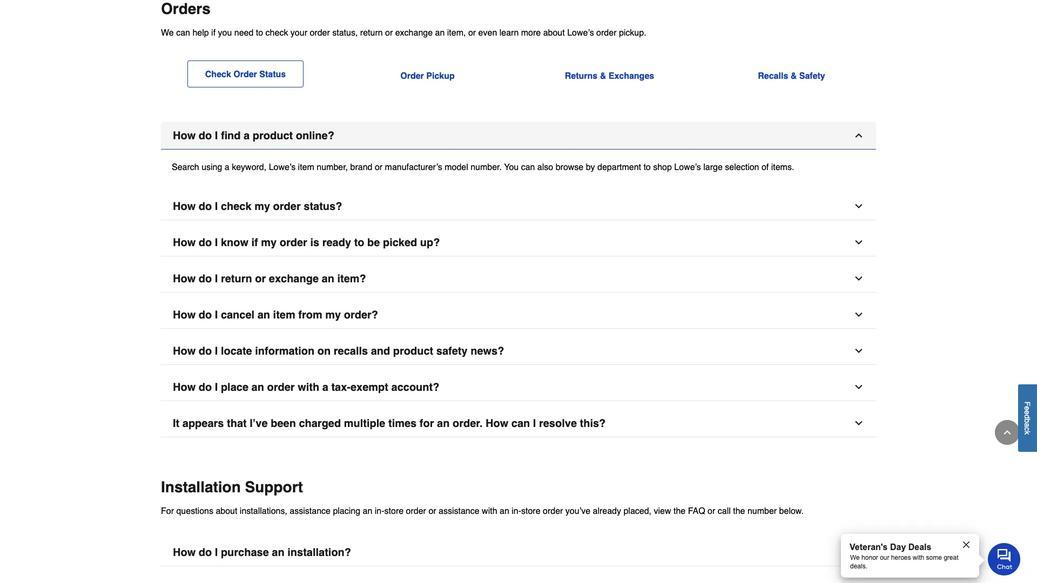 Task type: describe. For each thing, give the bounding box(es) containing it.
status,
[[332, 27, 358, 37]]

account?
[[391, 381, 440, 394]]

1 horizontal spatial check
[[266, 27, 288, 37]]

1 assistance from the left
[[290, 506, 331, 516]]

0 horizontal spatial lowe's
[[269, 162, 296, 172]]

installations,
[[240, 506, 287, 516]]

how do i cancel an item from my order?
[[173, 309, 378, 321]]

order.
[[453, 417, 483, 430]]

it appears that i've been charged multiple times for an order. how can i resolve this?
[[173, 417, 606, 430]]

do for find
[[199, 129, 212, 142]]

my inside the how do i cancel an item from my order? button
[[325, 309, 341, 321]]

know
[[221, 236, 249, 249]]

support
[[245, 479, 303, 496]]

2 in- from the left
[[512, 506, 521, 516]]

do for locate
[[199, 345, 212, 357]]

already
[[593, 506, 621, 516]]

how do i purchase an installation? button
[[161, 539, 876, 567]]

with inside we honor our heroes with some great deals.
[[913, 554, 925, 562]]

pickup
[[426, 71, 455, 81]]

placed,
[[624, 506, 652, 516]]

how do i return or exchange an item? button
[[161, 265, 876, 293]]

to inside how do i know if my order is ready to be picked up? 'button'
[[354, 236, 364, 249]]

more
[[521, 27, 541, 37]]

i for online?
[[215, 129, 218, 142]]

it
[[173, 417, 180, 430]]

browse
[[556, 162, 584, 172]]

help
[[193, 27, 209, 37]]

an right "place"
[[252, 381, 264, 394]]

heroes
[[891, 554, 911, 562]]

we can help if you need to check your order status, return or exchange an item, or even learn more about lowe's order pickup.
[[161, 27, 647, 37]]

is
[[310, 236, 319, 249]]

0 vertical spatial about
[[543, 27, 565, 37]]

honor
[[862, 554, 879, 562]]

check
[[205, 69, 231, 79]]

f e e d b a c k button
[[1019, 385, 1037, 452]]

d
[[1024, 415, 1032, 419]]

close image
[[962, 541, 971, 550]]

1 horizontal spatial order
[[401, 71, 424, 81]]

up?
[[420, 236, 440, 249]]

1 the from the left
[[674, 506, 686, 516]]

status?
[[304, 200, 342, 213]]

do for place
[[199, 381, 212, 394]]

view
[[654, 506, 671, 516]]

f
[[1024, 402, 1032, 406]]

0 vertical spatial if
[[211, 27, 216, 37]]

2 store from the left
[[521, 506, 541, 516]]

multiple
[[344, 417, 386, 430]]

resolve
[[539, 417, 577, 430]]

an right placing
[[363, 506, 372, 516]]

day
[[890, 543, 906, 552]]

i for an
[[215, 273, 218, 285]]

how do i check my order status? button
[[161, 193, 876, 220]]

chevron down image inside how do i purchase an installation? 'button'
[[854, 547, 865, 558]]

with inside button
[[298, 381, 319, 394]]

0 vertical spatial return
[[360, 27, 383, 37]]

you
[[218, 27, 232, 37]]

from
[[298, 309, 322, 321]]

installation support
[[161, 479, 303, 496]]

or inside button
[[255, 273, 266, 285]]

search using a keyword, lowe's item number, brand or manufacturer's model number. you can also browse by department to shop lowe's large selection of items.
[[172, 162, 795, 172]]

how for how do i know if my order is ready to be picked up?
[[173, 236, 196, 249]]

an right cancel
[[258, 309, 270, 321]]

place
[[221, 381, 249, 394]]

item for lowe's
[[298, 162, 314, 172]]

on
[[318, 345, 331, 357]]

how do i know if my order is ready to be picked up? button
[[161, 229, 876, 257]]

an left item,
[[435, 27, 445, 37]]

2 the from the left
[[733, 506, 745, 516]]

been
[[271, 417, 296, 430]]

status
[[260, 69, 286, 79]]

chat invite button image
[[988, 543, 1021, 576]]

online?
[[296, 129, 334, 142]]

& for recalls
[[791, 71, 797, 81]]

chevron up image
[[1002, 427, 1013, 438]]

how do i find a product online? button
[[161, 122, 876, 150]]

how do i purchase an installation?
[[173, 547, 351, 559]]

great
[[944, 554, 959, 562]]

chevron down image for order?
[[854, 310, 865, 320]]

below.
[[779, 506, 804, 516]]

we for we can help if you need to check your order status, return or exchange an item, or even learn more about lowe's order pickup.
[[161, 27, 174, 37]]

recalls
[[334, 345, 368, 357]]

for
[[161, 506, 174, 516]]

safety
[[437, 345, 468, 357]]

recalls & safety link
[[758, 71, 826, 81]]

returns
[[565, 71, 598, 81]]

large
[[704, 162, 723, 172]]

it appears that i've been charged multiple times for an order. how can i resolve this? button
[[161, 410, 876, 438]]

some
[[926, 554, 942, 562]]

chevron down image for ready
[[854, 237, 865, 248]]

number
[[748, 506, 777, 516]]

selection
[[725, 162, 759, 172]]

and
[[371, 345, 390, 357]]

2 horizontal spatial lowe's
[[675, 162, 701, 172]]

2 e from the top
[[1024, 411, 1032, 415]]

recalls
[[758, 71, 789, 81]]

scroll to top element
[[995, 420, 1020, 445]]

locate
[[221, 345, 252, 357]]

an inside 'button'
[[272, 547, 285, 559]]

chevron down image for and
[[854, 346, 865, 357]]

0 vertical spatial exchange
[[395, 27, 433, 37]]

do for purchase
[[199, 547, 212, 559]]

deals.
[[851, 563, 868, 570]]

of
[[762, 162, 769, 172]]

how do i cancel an item from my order? button
[[161, 302, 876, 329]]

chevron down image for tax-
[[854, 382, 865, 393]]

i've
[[250, 417, 268, 430]]

that
[[227, 417, 247, 430]]

by
[[586, 162, 595, 172]]

0 vertical spatial can
[[176, 27, 190, 37]]

1 horizontal spatial lowe's
[[567, 27, 594, 37]]



Task type: locate. For each thing, give the bounding box(es) containing it.
1 vertical spatial we
[[851, 554, 860, 562]]

1 vertical spatial item
[[273, 309, 295, 321]]

manufacturer's
[[385, 162, 442, 172]]

with left tax-
[[298, 381, 319, 394]]

2 chevron down image from the top
[[854, 346, 865, 357]]

product right and
[[393, 345, 434, 357]]

we up deals.
[[851, 554, 860, 562]]

6 do from the top
[[199, 345, 212, 357]]

1 horizontal spatial item
[[298, 162, 314, 172]]

keyword,
[[232, 162, 267, 172]]

1 horizontal spatial to
[[354, 236, 364, 249]]

1 vertical spatial product
[[393, 345, 434, 357]]

tax-
[[331, 381, 351, 394]]

my inside how do i know if my order is ready to be picked up? 'button'
[[261, 236, 277, 249]]

3 chevron down image from the top
[[854, 418, 865, 429]]

exchange down how do i know if my order is ready to be picked up?
[[269, 273, 319, 285]]

with down deals
[[913, 554, 925, 562]]

for
[[420, 417, 434, 430]]

5 do from the top
[[199, 309, 212, 321]]

1 vertical spatial check
[[221, 200, 252, 213]]

be
[[367, 236, 380, 249]]

chevron down image inside how do i know if my order is ready to be picked up? 'button'
[[854, 237, 865, 248]]

safety
[[800, 71, 826, 81]]

1 in- from the left
[[375, 506, 384, 516]]

or
[[385, 27, 393, 37], [468, 27, 476, 37], [375, 162, 383, 172], [255, 273, 266, 285], [429, 506, 436, 516], [708, 506, 716, 516]]

news?
[[471, 345, 504, 357]]

returns & exchanges link
[[565, 71, 654, 81]]

chevron down image inside it appears that i've been charged multiple times for an order. how can i resolve this? button
[[854, 418, 865, 429]]

my inside how do i check my order status? button
[[255, 200, 270, 213]]

item for an
[[273, 309, 295, 321]]

exchange left item,
[[395, 27, 433, 37]]

2 vertical spatial can
[[512, 417, 530, 430]]

to
[[256, 27, 263, 37], [644, 162, 651, 172], [354, 236, 364, 249]]

purchase
[[221, 547, 269, 559]]

appears
[[183, 417, 224, 430]]

can right you
[[521, 162, 535, 172]]

e
[[1024, 406, 1032, 411], [1024, 411, 1032, 415]]

0 vertical spatial we
[[161, 27, 174, 37]]

7 do from the top
[[199, 381, 212, 394]]

a right find
[[244, 129, 250, 142]]

chevron down image for times
[[854, 418, 865, 429]]

how for how do i place an order with a tax-exempt account?
[[173, 381, 196, 394]]

in-
[[375, 506, 384, 516], [512, 506, 521, 516]]

item left "from"
[[273, 309, 295, 321]]

check order status link
[[187, 61, 304, 88]]

i for recalls
[[215, 345, 218, 357]]

department
[[598, 162, 641, 172]]

how for how do i locate information on recalls and product safety news?
[[173, 345, 196, 357]]

0 horizontal spatial exchange
[[269, 273, 319, 285]]

with up how do i purchase an installation? 'button'
[[482, 506, 497, 516]]

do for cancel
[[199, 309, 212, 321]]

chevron down image inside the how do i cancel an item from my order? button
[[854, 310, 865, 320]]

e up b at the right
[[1024, 411, 1032, 415]]

a left tax-
[[322, 381, 328, 394]]

check left your
[[266, 27, 288, 37]]

in- right placing
[[375, 506, 384, 516]]

1 horizontal spatial store
[[521, 506, 541, 516]]

order inside 'button'
[[280, 236, 307, 249]]

i for order
[[215, 236, 218, 249]]

installation?
[[288, 547, 351, 559]]

a up k
[[1024, 423, 1032, 427]]

number.
[[471, 162, 502, 172]]

1 store from the left
[[384, 506, 404, 516]]

for questions about installations, assistance placing an in-store order or assistance with an in-store order you've already placed, view the faq or call the number below.
[[161, 506, 804, 516]]

how do i check my order status?
[[173, 200, 342, 213]]

1 horizontal spatial &
[[791, 71, 797, 81]]

do inside button
[[199, 200, 212, 213]]

1 vertical spatial return
[[221, 273, 252, 285]]

1 vertical spatial about
[[216, 506, 237, 516]]

to right need
[[256, 27, 263, 37]]

1 horizontal spatial exchange
[[395, 27, 433, 37]]

0 horizontal spatial to
[[256, 27, 263, 37]]

item,
[[447, 27, 466, 37]]

b
[[1024, 419, 1032, 423]]

0 horizontal spatial we
[[161, 27, 174, 37]]

0 horizontal spatial in-
[[375, 506, 384, 516]]

check inside button
[[221, 200, 252, 213]]

check up know
[[221, 200, 252, 213]]

1 horizontal spatial we
[[851, 554, 860, 562]]

2 do from the top
[[199, 200, 212, 213]]

0 horizontal spatial check
[[221, 200, 252, 213]]

my right know
[[261, 236, 277, 249]]

1 vertical spatial can
[[521, 162, 535, 172]]

if inside 'button'
[[252, 236, 258, 249]]

2 vertical spatial to
[[354, 236, 364, 249]]

brand
[[350, 162, 373, 172]]

1 horizontal spatial if
[[252, 236, 258, 249]]

chevron down image inside "how do i place an order with a tax-exempt account?" button
[[854, 382, 865, 393]]

in- up how do i purchase an installation? 'button'
[[512, 506, 521, 516]]

8 do from the top
[[199, 547, 212, 559]]

return up cancel
[[221, 273, 252, 285]]

0 vertical spatial to
[[256, 27, 263, 37]]

2 horizontal spatial to
[[644, 162, 651, 172]]

i for status?
[[215, 200, 218, 213]]

order
[[234, 69, 257, 79], [401, 71, 424, 81]]

installation
[[161, 479, 241, 496]]

we down "orders"
[[161, 27, 174, 37]]

do for know
[[199, 236, 212, 249]]

picked
[[383, 236, 417, 249]]

even
[[479, 27, 497, 37]]

0 horizontal spatial return
[[221, 273, 252, 285]]

1 horizontal spatial in-
[[512, 506, 521, 516]]

1 vertical spatial exchange
[[269, 273, 319, 285]]

can inside it appears that i've been charged multiple times for an order. how can i resolve this? button
[[512, 417, 530, 430]]

if left the you
[[211, 27, 216, 37]]

with
[[298, 381, 319, 394], [482, 506, 497, 516], [913, 554, 925, 562]]

0 horizontal spatial order
[[234, 69, 257, 79]]

questions
[[176, 506, 213, 516]]

4 chevron down image from the top
[[854, 547, 865, 558]]

1 horizontal spatial the
[[733, 506, 745, 516]]

1 horizontal spatial product
[[393, 345, 434, 357]]

order?
[[344, 309, 378, 321]]

check
[[266, 27, 288, 37], [221, 200, 252, 213]]

exchange inside button
[[269, 273, 319, 285]]

0 horizontal spatial assistance
[[290, 506, 331, 516]]

to left be
[[354, 236, 364, 249]]

assistance
[[290, 506, 331, 516], [439, 506, 480, 516]]

an right for
[[437, 417, 450, 430]]

return inside how do i return or exchange an item? button
[[221, 273, 252, 285]]

1 vertical spatial if
[[252, 236, 258, 249]]

a inside f e e d b a c k button
[[1024, 423, 1032, 427]]

4 chevron down image from the top
[[854, 382, 865, 393]]

k
[[1024, 431, 1032, 435]]

chevron down image
[[854, 273, 865, 284], [854, 346, 865, 357], [854, 418, 865, 429], [854, 547, 865, 558]]

0 horizontal spatial product
[[253, 129, 293, 142]]

the right call
[[733, 506, 745, 516]]

store up how do i purchase an installation? 'button'
[[521, 506, 541, 516]]

i for from
[[215, 309, 218, 321]]

lowe's right keyword,
[[269, 162, 296, 172]]

do for check
[[199, 200, 212, 213]]

& right 'returns'
[[600, 71, 606, 81]]

0 vertical spatial check
[[266, 27, 288, 37]]

a inside how do i find a product online? button
[[244, 129, 250, 142]]

chevron down image inside how do i return or exchange an item? button
[[854, 273, 865, 284]]

chevron up image
[[854, 130, 865, 141]]

how for how do i check my order status?
[[173, 200, 196, 213]]

about right more
[[543, 27, 565, 37]]

0 horizontal spatial the
[[674, 506, 686, 516]]

recalls & safety
[[758, 71, 826, 81]]

product
[[253, 129, 293, 142], [393, 345, 434, 357]]

learn
[[500, 27, 519, 37]]

you've
[[566, 506, 591, 516]]

1 vertical spatial my
[[261, 236, 277, 249]]

1 & from the left
[[600, 71, 606, 81]]

0 horizontal spatial if
[[211, 27, 216, 37]]

chevron down image inside how do i locate information on recalls and product safety news? button
[[854, 346, 865, 357]]

do for return
[[199, 273, 212, 285]]

& left 'safety'
[[791, 71, 797, 81]]

3 do from the top
[[199, 236, 212, 249]]

lowe's right shop
[[675, 162, 701, 172]]

c
[[1024, 427, 1032, 431]]

lowe's up 'returns'
[[567, 27, 594, 37]]

how do i place an order with a tax-exempt account?
[[173, 381, 440, 394]]

1 do from the top
[[199, 129, 212, 142]]

your
[[291, 27, 307, 37]]

order inside button
[[267, 381, 295, 394]]

0 horizontal spatial &
[[600, 71, 606, 81]]

0 vertical spatial item
[[298, 162, 314, 172]]

how do i locate information on recalls and product safety news? button
[[161, 338, 876, 365]]

how do i return or exchange an item?
[[173, 273, 366, 285]]

how
[[173, 129, 196, 142], [173, 200, 196, 213], [173, 236, 196, 249], [173, 273, 196, 285], [173, 309, 196, 321], [173, 345, 196, 357], [173, 381, 196, 394], [486, 417, 509, 430], [173, 547, 196, 559]]

check order status
[[205, 69, 286, 79]]

order pickup link
[[401, 71, 455, 81]]

we for we honor our heroes with some great deals.
[[851, 554, 860, 562]]

0 horizontal spatial with
[[298, 381, 319, 394]]

order inside button
[[273, 200, 301, 213]]

pickup.
[[619, 27, 647, 37]]

cancel
[[221, 309, 255, 321]]

can left the help
[[176, 27, 190, 37]]

return right the status,
[[360, 27, 383, 37]]

how do i place an order with a tax-exempt account? button
[[161, 374, 876, 401]]

e up d
[[1024, 406, 1032, 411]]

a inside "how do i place an order with a tax-exempt account?" button
[[322, 381, 328, 394]]

0 vertical spatial product
[[253, 129, 293, 142]]

item?
[[337, 273, 366, 285]]

an up how do i purchase an installation? 'button'
[[500, 506, 509, 516]]

do
[[199, 129, 212, 142], [199, 200, 212, 213], [199, 236, 212, 249], [199, 273, 212, 285], [199, 309, 212, 321], [199, 345, 212, 357], [199, 381, 212, 394], [199, 547, 212, 559]]

if right know
[[252, 236, 258, 249]]

1 horizontal spatial assistance
[[439, 506, 480, 516]]

product up keyword,
[[253, 129, 293, 142]]

search
[[172, 162, 199, 172]]

how for how do i cancel an item from my order?
[[173, 309, 196, 321]]

how for how do i purchase an installation?
[[173, 547, 196, 559]]

can down "how do i place an order with a tax-exempt account?" button
[[512, 417, 530, 430]]

how for how do i find a product online?
[[173, 129, 196, 142]]

0 horizontal spatial item
[[273, 309, 295, 321]]

2 vertical spatial my
[[325, 309, 341, 321]]

0 vertical spatial my
[[255, 200, 270, 213]]

to left shop
[[644, 162, 651, 172]]

order left pickup
[[401, 71, 424, 81]]

i
[[215, 129, 218, 142], [215, 200, 218, 213], [215, 236, 218, 249], [215, 273, 218, 285], [215, 309, 218, 321], [215, 345, 218, 357], [215, 381, 218, 394], [533, 417, 536, 430], [215, 547, 218, 559]]

0 horizontal spatial about
[[216, 506, 237, 516]]

2 vertical spatial with
[[913, 554, 925, 562]]

chevron down image inside how do i check my order status? button
[[854, 201, 865, 212]]

the right view
[[674, 506, 686, 516]]

store
[[384, 506, 404, 516], [521, 506, 541, 516]]

also
[[538, 162, 553, 172]]

1 e from the top
[[1024, 406, 1032, 411]]

0 vertical spatial with
[[298, 381, 319, 394]]

lowe's
[[567, 27, 594, 37], [269, 162, 296, 172], [675, 162, 701, 172]]

need
[[234, 27, 254, 37]]

1 horizontal spatial return
[[360, 27, 383, 37]]

an right purchase
[[272, 547, 285, 559]]

exchange
[[395, 27, 433, 37], [269, 273, 319, 285]]

using
[[202, 162, 222, 172]]

placing
[[333, 506, 360, 516]]

item left number,
[[298, 162, 314, 172]]

1 horizontal spatial about
[[543, 27, 565, 37]]

f e e d b a c k
[[1024, 402, 1032, 435]]

2 assistance from the left
[[439, 506, 480, 516]]

deals
[[909, 543, 932, 552]]

&
[[600, 71, 606, 81], [791, 71, 797, 81]]

an left item?
[[322, 273, 334, 285]]

faq
[[688, 506, 705, 516]]

you
[[504, 162, 519, 172]]

& for returns
[[600, 71, 606, 81]]

1 vertical spatial with
[[482, 506, 497, 516]]

1 vertical spatial to
[[644, 162, 651, 172]]

a right the using
[[225, 162, 230, 172]]

how inside button
[[173, 200, 196, 213]]

1 chevron down image from the top
[[854, 273, 865, 284]]

3 chevron down image from the top
[[854, 310, 865, 320]]

charged
[[299, 417, 341, 430]]

about down installation support
[[216, 506, 237, 516]]

store right placing
[[384, 506, 404, 516]]

2 horizontal spatial with
[[913, 554, 925, 562]]

2 & from the left
[[791, 71, 797, 81]]

chevron down image
[[854, 201, 865, 212], [854, 237, 865, 248], [854, 310, 865, 320], [854, 382, 865, 393]]

veteran's day deals
[[850, 543, 932, 552]]

i inside button
[[215, 200, 218, 213]]

my down keyword,
[[255, 200, 270, 213]]

i for with
[[215, 381, 218, 394]]

2 chevron down image from the top
[[854, 237, 865, 248]]

0 horizontal spatial store
[[384, 506, 404, 516]]

this?
[[580, 417, 606, 430]]

chevron down image for item?
[[854, 273, 865, 284]]

order right check
[[234, 69, 257, 79]]

1 horizontal spatial with
[[482, 506, 497, 516]]

4 do from the top
[[199, 273, 212, 285]]

my right "from"
[[325, 309, 341, 321]]

information
[[255, 345, 315, 357]]

item inside button
[[273, 309, 295, 321]]

return
[[360, 27, 383, 37], [221, 273, 252, 285]]

1 chevron down image from the top
[[854, 201, 865, 212]]

how for how do i return or exchange an item?
[[173, 273, 196, 285]]

we inside we honor our heroes with some great deals.
[[851, 554, 860, 562]]



Task type: vqa. For each thing, say whether or not it's contained in the screenshot.
I in the BUTTON
yes



